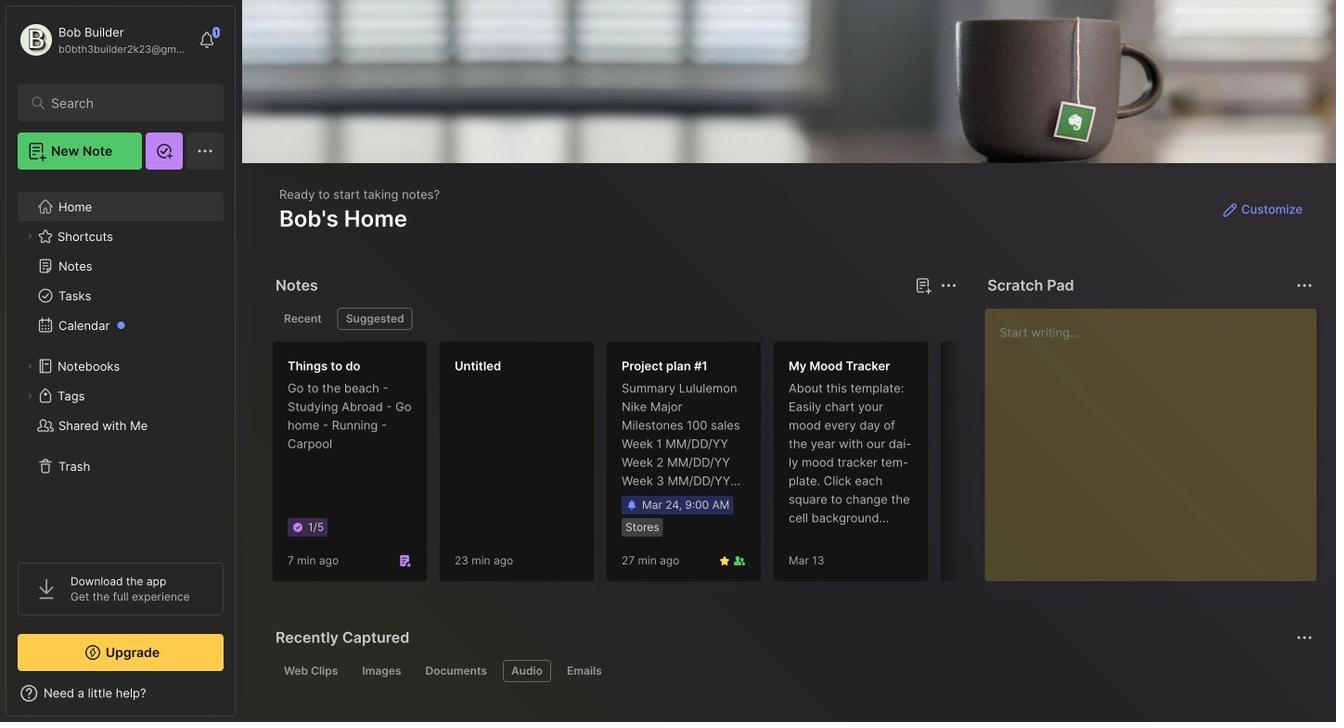Task type: locate. For each thing, give the bounding box(es) containing it.
expand tags image
[[24, 391, 35, 402]]

row group
[[272, 342, 1107, 594]]

tab
[[276, 308, 330, 330], [338, 308, 413, 330], [276, 661, 346, 683], [354, 661, 410, 683], [417, 661, 496, 683], [503, 661, 551, 683], [559, 661, 610, 683]]

tree
[[6, 181, 235, 547]]

expand notebooks image
[[24, 361, 35, 372]]

none search field inside the main element
[[51, 92, 199, 114]]

1 vertical spatial tab list
[[276, 661, 1310, 683]]

main element
[[0, 0, 241, 723]]

click to collapse image
[[234, 689, 248, 711]]

0 vertical spatial tab list
[[276, 308, 954, 330]]

None search field
[[51, 92, 199, 114]]

tab list
[[276, 308, 954, 330], [276, 661, 1310, 683]]



Task type: vqa. For each thing, say whether or not it's contained in the screenshot.
3rd Row from the top
no



Task type: describe. For each thing, give the bounding box(es) containing it.
Start writing… text field
[[1000, 309, 1316, 567]]

2 tab list from the top
[[276, 661, 1310, 683]]

tree inside the main element
[[6, 181, 235, 547]]

WHAT'S NEW field
[[6, 679, 235, 709]]

Search text field
[[51, 95, 199, 112]]

1 tab list from the top
[[276, 308, 954, 330]]

Account field
[[18, 21, 189, 58]]



